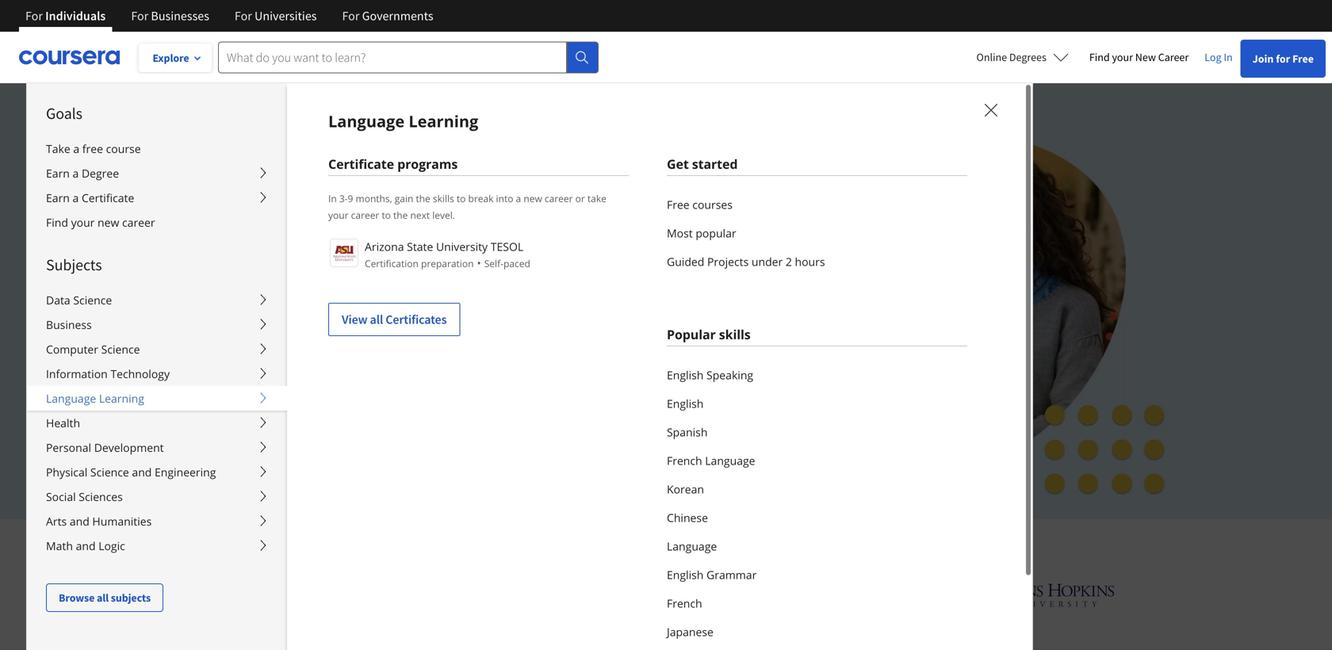 Task type: describe. For each thing, give the bounding box(es) containing it.
language learning menu item
[[286, 0, 1332, 650]]

get started list
[[667, 190, 968, 276]]

find your new career
[[46, 215, 155, 230]]

explore
[[153, 51, 189, 65]]

earn for earn a certificate
[[46, 190, 70, 205]]

english grammar
[[667, 567, 757, 583]]

/year with 14-day money-back guarantee
[[246, 429, 474, 444]]

projects,
[[206, 251, 276, 274]]

for governments
[[342, 8, 434, 24]]

english grammar link
[[667, 561, 968, 589]]

unlimited access to 7,000+ world-class courses, hands-on projects, and job-ready certificate programs—all included in your subscription
[[206, 223, 692, 302]]

take a free course link
[[27, 136, 287, 161]]

courses
[[693, 197, 733, 212]]

7,000+
[[369, 223, 423, 246]]

new inside find your new career link
[[98, 215, 119, 230]]

/month,
[[225, 356, 270, 371]]

english for english
[[667, 396, 704, 411]]

popular skills list
[[667, 361, 968, 650]]

a for certificate
[[73, 190, 79, 205]]

physical
[[46, 465, 87, 480]]

certificate programs
[[328, 155, 458, 172]]

certificate
[[398, 251, 478, 274]]

take
[[46, 141, 70, 156]]

your left new
[[1112, 50, 1133, 64]]

back
[[387, 429, 413, 444]]

join for free
[[1253, 52, 1314, 66]]

14-
[[306, 429, 323, 444]]

spanish link
[[667, 418, 968, 447]]

/year
[[246, 429, 276, 444]]

in 3-9 months, gain the skills to break into a new career or take your career to the next level.
[[328, 192, 607, 222]]

language learning button
[[27, 386, 287, 411]]

french link
[[667, 589, 968, 618]]

included
[[602, 251, 672, 274]]

take
[[588, 192, 607, 205]]

months,
[[356, 192, 392, 205]]

learning inside menu item
[[409, 110, 478, 132]]

ready
[[347, 251, 393, 274]]

1 horizontal spatial to
[[382, 209, 391, 222]]

english link
[[667, 389, 968, 418]]

for for individuals
[[25, 8, 43, 24]]

explore menu element
[[27, 83, 287, 612]]

certificate inside language learning menu item
[[328, 155, 394, 172]]

science for computer
[[101, 342, 140, 357]]

popular skills
[[667, 326, 751, 343]]

universities
[[571, 532, 672, 558]]

course
[[106, 141, 141, 156]]

chinese
[[667, 510, 708, 525]]

social sciences button
[[27, 485, 287, 509]]

start
[[232, 392, 259, 408]]

0 vertical spatial free
[[1293, 52, 1314, 66]]

subscription
[[248, 278, 348, 302]]

tesol
[[491, 239, 524, 254]]

under
[[752, 254, 783, 269]]

What do you want to learn? text field
[[218, 42, 567, 73]]

subjects
[[111, 591, 151, 605]]

math
[[46, 539, 73, 554]]

in inside in 3-9 months, gain the skills to break into a new career or take your career to the next level.
[[328, 192, 337, 205]]

for for governments
[[342, 8, 360, 24]]

goals
[[46, 103, 82, 123]]

language inside 'link'
[[705, 453, 755, 468]]

close image
[[981, 100, 1002, 121]]

korean
[[667, 482, 704, 497]]

partnername logo image
[[330, 239, 358, 267]]

trial
[[322, 392, 347, 408]]

skills inside in 3-9 months, gain the skills to break into a new career or take your career to the next level.
[[433, 192, 454, 205]]

chinese link
[[667, 504, 968, 532]]

learning inside dropdown button
[[99, 391, 144, 406]]

in
[[677, 251, 692, 274]]

governments
[[362, 8, 434, 24]]

a for free
[[73, 141, 79, 156]]

gain
[[395, 192, 413, 205]]

arizona
[[365, 239, 404, 254]]

for for businesses
[[131, 8, 148, 24]]

personal development button
[[27, 435, 287, 460]]

subjects
[[46, 255, 102, 275]]

with inside /year with 14-day money-back guarantee link
[[278, 429, 303, 444]]

logic
[[98, 539, 125, 554]]

coursera plus image
[[206, 149, 448, 173]]

or
[[576, 192, 585, 205]]

humanities
[[92, 514, 152, 529]]

free courses link
[[667, 190, 968, 219]]

degree
[[82, 166, 119, 181]]

projects
[[707, 254, 749, 269]]

paced
[[504, 257, 530, 270]]

for businesses
[[131, 8, 209, 24]]

new
[[1136, 50, 1156, 64]]

most popular
[[667, 226, 736, 241]]

engineering
[[155, 465, 216, 480]]

arts
[[46, 514, 67, 529]]

leading universities and companies with coursera plus
[[496, 532, 984, 558]]

day inside start 7-day free trial button
[[272, 392, 293, 408]]

1 vertical spatial skills
[[719, 326, 751, 343]]

view
[[342, 312, 368, 328]]

johns hopkins university image
[[964, 581, 1115, 610]]

for individuals
[[25, 8, 106, 24]]

university of illinois at urbana-champaign image
[[217, 583, 341, 608]]

data
[[46, 293, 70, 308]]

guided
[[667, 254, 705, 269]]

french language
[[667, 453, 755, 468]]

earn a certificate
[[46, 190, 134, 205]]

to inside unlimited access to 7,000+ world-class courses, hands-on projects, and job-ready certificate programs—all included in your subscription
[[348, 223, 364, 246]]

and down chinese
[[677, 532, 711, 558]]

3-
[[339, 192, 348, 205]]

businesses
[[151, 8, 209, 24]]

coursera image
[[19, 45, 120, 70]]

english for english grammar
[[667, 567, 704, 583]]

money-
[[346, 429, 387, 444]]

and inside physical science and engineering dropdown button
[[132, 465, 152, 480]]

1 vertical spatial the
[[393, 209, 408, 222]]

personal
[[46, 440, 91, 455]]

guided projects under 2 hours
[[667, 254, 825, 269]]

explore button
[[139, 44, 212, 72]]

information technology button
[[27, 362, 287, 386]]

courses,
[[523, 223, 590, 246]]

arts and humanities
[[46, 514, 152, 529]]

join
[[1253, 52, 1274, 66]]

get started
[[667, 155, 738, 172]]



Task type: locate. For each thing, give the bounding box(es) containing it.
your down 3-
[[328, 209, 349, 222]]

all for subjects
[[97, 591, 109, 605]]

information technology
[[46, 366, 170, 381]]

world-
[[427, 223, 479, 246]]

language up certificate programs on the top left
[[328, 110, 405, 132]]

individuals
[[45, 8, 106, 24]]

1 horizontal spatial all
[[370, 312, 383, 328]]

free courses
[[667, 197, 733, 212]]

japanese link
[[667, 618, 968, 646]]

english up spanish
[[667, 396, 704, 411]]

9
[[348, 192, 353, 205]]

0 vertical spatial skills
[[433, 192, 454, 205]]

0 horizontal spatial language learning
[[46, 391, 144, 406]]

french for french
[[667, 596, 702, 611]]

and right 'arts'
[[70, 514, 89, 529]]

0 vertical spatial day
[[272, 392, 293, 408]]

1 horizontal spatial skills
[[719, 326, 751, 343]]

science down personal development
[[90, 465, 129, 480]]

computer science
[[46, 342, 140, 357]]

your inside in 3-9 months, gain the skills to break into a new career or take your career to the next level.
[[328, 209, 349, 222]]

1 horizontal spatial with
[[818, 532, 856, 558]]

free left trial
[[295, 392, 319, 408]]

a inside "dropdown button"
[[73, 190, 79, 205]]

university
[[436, 239, 488, 254]]

browse all subjects
[[59, 591, 151, 605]]

health
[[46, 416, 80, 431]]

and inside unlimited access to 7,000+ world-class courses, hands-on projects, and job-ready certificate programs—all included in your subscription
[[280, 251, 311, 274]]

0 vertical spatial the
[[416, 192, 430, 205]]

all inside browse all subjects button
[[97, 591, 109, 605]]

science up the business
[[73, 293, 112, 308]]

english down popular
[[667, 368, 704, 383]]

language learning group
[[26, 0, 1332, 650]]

1 horizontal spatial the
[[416, 192, 430, 205]]

and
[[280, 251, 311, 274], [132, 465, 152, 480], [70, 514, 89, 529], [677, 532, 711, 558], [76, 539, 96, 554]]

0 horizontal spatial to
[[348, 223, 364, 246]]

0 horizontal spatial with
[[278, 429, 303, 444]]

popular
[[667, 326, 716, 343]]

certification
[[365, 257, 419, 270]]

korean link
[[667, 475, 968, 504]]

1 vertical spatial all
[[97, 591, 109, 605]]

development
[[94, 440, 164, 455]]

online
[[977, 50, 1007, 64]]

universities
[[255, 8, 317, 24]]

1 vertical spatial free
[[667, 197, 690, 212]]

degrees
[[1010, 50, 1047, 64]]

break
[[468, 192, 494, 205]]

earn inside popup button
[[46, 166, 70, 181]]

0 vertical spatial english
[[667, 368, 704, 383]]

free inside get started list
[[667, 197, 690, 212]]

for for universities
[[235, 8, 252, 24]]

free
[[82, 141, 103, 156]]

view all certificates link
[[328, 303, 460, 336]]

0 vertical spatial to
[[457, 192, 466, 205]]

1 french from the top
[[667, 453, 702, 468]]

in right the "log"
[[1224, 50, 1233, 64]]

1 horizontal spatial certificate
[[328, 155, 394, 172]]

math and logic
[[46, 539, 125, 554]]

0 horizontal spatial in
[[328, 192, 337, 205]]

0 vertical spatial earn
[[46, 166, 70, 181]]

1 for from the left
[[25, 8, 43, 24]]

language learning inside menu item
[[328, 110, 478, 132]]

french up japanese
[[667, 596, 702, 611]]

day inside /year with 14-day money-back guarantee link
[[323, 429, 343, 444]]

companies
[[716, 532, 813, 558]]

to left break
[[457, 192, 466, 205]]

and left 'logic'
[[76, 539, 96, 554]]

find
[[1090, 50, 1110, 64], [46, 215, 68, 230]]

0 horizontal spatial the
[[393, 209, 408, 222]]

arts and humanities button
[[27, 509, 287, 534]]

0 vertical spatial in
[[1224, 50, 1233, 64]]

1 horizontal spatial find
[[1090, 50, 1110, 64]]

on
[[651, 223, 672, 246]]

french
[[667, 453, 702, 468], [667, 596, 702, 611]]

2
[[786, 254, 792, 269]]

certificate programs list
[[328, 237, 629, 336]]

certificate up find your new career
[[82, 190, 134, 205]]

free inside button
[[295, 392, 319, 408]]

1 horizontal spatial learning
[[409, 110, 478, 132]]

with
[[278, 429, 303, 444], [818, 532, 856, 558]]

into
[[496, 192, 513, 205]]

2 horizontal spatial free
[[1293, 52, 1314, 66]]

a down earn a degree
[[73, 190, 79, 205]]

1 vertical spatial to
[[382, 209, 391, 222]]

english speaking link
[[667, 361, 968, 389]]

a for degree
[[73, 166, 79, 181]]

coursera
[[861, 532, 942, 558]]

your inside explore menu element
[[71, 215, 95, 230]]

new
[[524, 192, 542, 205], [98, 215, 119, 230]]

1 horizontal spatial in
[[1224, 50, 1233, 64]]

0 horizontal spatial find
[[46, 215, 68, 230]]

all for certificates
[[370, 312, 383, 328]]

business button
[[27, 312, 287, 337]]

next
[[410, 209, 430, 222]]

0 vertical spatial learning
[[409, 110, 478, 132]]

2 french from the top
[[667, 596, 702, 611]]

0 horizontal spatial all
[[97, 591, 109, 605]]

1 vertical spatial with
[[818, 532, 856, 558]]

language down spanish
[[705, 453, 755, 468]]

the
[[416, 192, 430, 205], [393, 209, 408, 222]]

0 vertical spatial french
[[667, 453, 702, 468]]

0 vertical spatial new
[[524, 192, 542, 205]]

all right view
[[370, 312, 383, 328]]

/month, cancel anytime
[[225, 356, 357, 371]]

spanish
[[667, 425, 708, 440]]

2 horizontal spatial career
[[545, 192, 573, 205]]

learning down information technology
[[99, 391, 144, 406]]

french up korean
[[667, 453, 702, 468]]

log in
[[1205, 50, 1233, 64]]

programs—all
[[482, 251, 598, 274]]

new down the earn a certificate
[[98, 215, 119, 230]]

1 vertical spatial language learning
[[46, 391, 144, 406]]

certificate up 9
[[328, 155, 394, 172]]

0 vertical spatial find
[[1090, 50, 1110, 64]]

log
[[1205, 50, 1222, 64]]

2 horizontal spatial to
[[457, 192, 466, 205]]

language learning up certificate programs on the top left
[[328, 110, 478, 132]]

1 horizontal spatial new
[[524, 192, 542, 205]]

science inside popup button
[[73, 293, 112, 308]]

start 7-day free trial button
[[206, 381, 372, 419]]

popular
[[696, 226, 736, 241]]

3 english from the top
[[667, 567, 704, 583]]

and down development
[[132, 465, 152, 480]]

in
[[1224, 50, 1233, 64], [328, 192, 337, 205]]

in left 3-
[[328, 192, 337, 205]]

and inside arts and humanities popup button
[[70, 514, 89, 529]]

class
[[479, 223, 518, 246]]

for
[[1276, 52, 1291, 66]]

0 vertical spatial all
[[370, 312, 383, 328]]

language down "information"
[[46, 391, 96, 406]]

french inside 'link'
[[667, 453, 702, 468]]

and inside math and logic popup button
[[76, 539, 96, 554]]

new inside in 3-9 months, gain the skills to break into a new career or take your career to the next level.
[[524, 192, 542, 205]]

find down the earn a certificate
[[46, 215, 68, 230]]

browse
[[59, 591, 95, 605]]

language learning down information technology
[[46, 391, 144, 406]]

earn for earn a degree
[[46, 166, 70, 181]]

a left degree
[[73, 166, 79, 181]]

your down projects,
[[206, 278, 243, 302]]

find your new career link
[[1082, 48, 1197, 67]]

career left or
[[545, 192, 573, 205]]

free right for
[[1293, 52, 1314, 66]]

the up next
[[416, 192, 430, 205]]

french for french language
[[667, 453, 702, 468]]

0 vertical spatial certificate
[[328, 155, 394, 172]]

your down the earn a certificate
[[71, 215, 95, 230]]

certificate inside 'earn a certificate' "dropdown button"
[[82, 190, 134, 205]]

earn down take
[[46, 166, 70, 181]]

3 for from the left
[[235, 8, 252, 24]]

career inside explore menu element
[[122, 215, 155, 230]]

0 horizontal spatial free
[[295, 392, 319, 408]]

1 english from the top
[[667, 368, 704, 383]]

job-
[[316, 251, 347, 274]]

with up english grammar link
[[818, 532, 856, 558]]

1 horizontal spatial day
[[323, 429, 343, 444]]

business
[[46, 317, 92, 332]]

unlimited
[[206, 223, 286, 246]]

cancel
[[273, 356, 308, 371]]

a
[[73, 141, 79, 156], [73, 166, 79, 181], [73, 190, 79, 205], [516, 192, 521, 205]]

new right the into
[[524, 192, 542, 205]]

None search field
[[218, 42, 599, 73]]

join for free link
[[1241, 40, 1326, 78]]

skills up speaking
[[719, 326, 751, 343]]

free
[[1293, 52, 1314, 66], [667, 197, 690, 212], [295, 392, 319, 408]]

for left governments
[[342, 8, 360, 24]]

1 vertical spatial find
[[46, 215, 68, 230]]

find for find your new career
[[1090, 50, 1110, 64]]

skills up 'level.'
[[433, 192, 454, 205]]

2 vertical spatial to
[[348, 223, 364, 246]]

/year with 14-day money-back guarantee link
[[206, 428, 474, 445]]

free up most
[[667, 197, 690, 212]]

social sciences
[[46, 489, 123, 504]]

science for data
[[73, 293, 112, 308]]

the down gain
[[393, 209, 408, 222]]

1 vertical spatial in
[[328, 192, 337, 205]]

2 english from the top
[[667, 396, 704, 411]]

science for physical
[[90, 465, 129, 480]]

state
[[407, 239, 433, 254]]

0 vertical spatial with
[[278, 429, 303, 444]]

language inside dropdown button
[[46, 391, 96, 406]]

2 vertical spatial science
[[90, 465, 129, 480]]

career down 'earn a certificate' "dropdown button"
[[122, 215, 155, 230]]

1 vertical spatial english
[[667, 396, 704, 411]]

1 vertical spatial new
[[98, 215, 119, 230]]

0 horizontal spatial certificate
[[82, 190, 134, 205]]

science up information technology
[[101, 342, 140, 357]]

for universities
[[235, 8, 317, 24]]

for left universities
[[235, 8, 252, 24]]

banner navigation
[[13, 0, 446, 32]]

1 vertical spatial french
[[667, 596, 702, 611]]

career down the months,
[[351, 209, 379, 222]]

guarantee
[[416, 429, 474, 444]]

career
[[1158, 50, 1189, 64]]

day left money-
[[323, 429, 343, 444]]

physical science and engineering button
[[27, 460, 287, 485]]

earn a degree
[[46, 166, 119, 181]]

1 vertical spatial day
[[323, 429, 343, 444]]

your
[[1112, 50, 1133, 64], [328, 209, 349, 222], [71, 215, 95, 230], [206, 278, 243, 302]]

to down the months,
[[382, 209, 391, 222]]

english for english speaking
[[667, 368, 704, 383]]

1 vertical spatial earn
[[46, 190, 70, 205]]

to left arizona
[[348, 223, 364, 246]]

earn a certificate button
[[27, 186, 287, 210]]

find inside explore menu element
[[46, 215, 68, 230]]

all inside view all certificates link
[[370, 312, 383, 328]]

earn down earn a degree
[[46, 190, 70, 205]]

2 vertical spatial free
[[295, 392, 319, 408]]

a left free
[[73, 141, 79, 156]]

computer science button
[[27, 337, 287, 362]]

0 vertical spatial language learning
[[328, 110, 478, 132]]

2 vertical spatial english
[[667, 567, 704, 583]]

2 earn from the top
[[46, 190, 70, 205]]

2 for from the left
[[131, 8, 148, 24]]

started
[[692, 155, 738, 172]]

1 horizontal spatial free
[[667, 197, 690, 212]]

a right the into
[[516, 192, 521, 205]]

find left new
[[1090, 50, 1110, 64]]

0 horizontal spatial career
[[122, 215, 155, 230]]

with left 14-
[[278, 429, 303, 444]]

7-
[[262, 392, 272, 408]]

0 horizontal spatial learning
[[99, 391, 144, 406]]

english left grammar
[[667, 567, 704, 583]]

1 horizontal spatial career
[[351, 209, 379, 222]]

learning up programs
[[409, 110, 478, 132]]

earn inside "dropdown button"
[[46, 190, 70, 205]]

your inside unlimited access to 7,000+ world-class courses, hands-on projects, and job-ready certificate programs—all included in your subscription
[[206, 278, 243, 302]]

university of michigan image
[[654, 573, 695, 617]]

a inside in 3-9 months, gain the skills to break into a new career or take your career to the next level.
[[516, 192, 521, 205]]

english speaking
[[667, 368, 754, 383]]

4 for from the left
[[342, 8, 360, 24]]

1 earn from the top
[[46, 166, 70, 181]]

for left businesses
[[131, 8, 148, 24]]

day right start
[[272, 392, 293, 408]]

get
[[667, 155, 689, 172]]

0 vertical spatial science
[[73, 293, 112, 308]]

a inside popup button
[[73, 166, 79, 181]]

sciences
[[79, 489, 123, 504]]

1 vertical spatial certificate
[[82, 190, 134, 205]]

1 horizontal spatial language learning
[[328, 110, 478, 132]]

1 vertical spatial science
[[101, 342, 140, 357]]

language down chinese
[[667, 539, 717, 554]]

0 horizontal spatial new
[[98, 215, 119, 230]]

1 vertical spatial learning
[[99, 391, 144, 406]]

preparation
[[421, 257, 474, 270]]

and up subscription
[[280, 251, 311, 274]]

find for find your new career
[[46, 215, 68, 230]]

0 horizontal spatial day
[[272, 392, 293, 408]]

language learning inside dropdown button
[[46, 391, 144, 406]]

for
[[25, 8, 43, 24], [131, 8, 148, 24], [235, 8, 252, 24], [342, 8, 360, 24]]

all right browse
[[97, 591, 109, 605]]

0 horizontal spatial skills
[[433, 192, 454, 205]]

for left individuals
[[25, 8, 43, 24]]



Task type: vqa. For each thing, say whether or not it's contained in the screenshot.
discover
no



